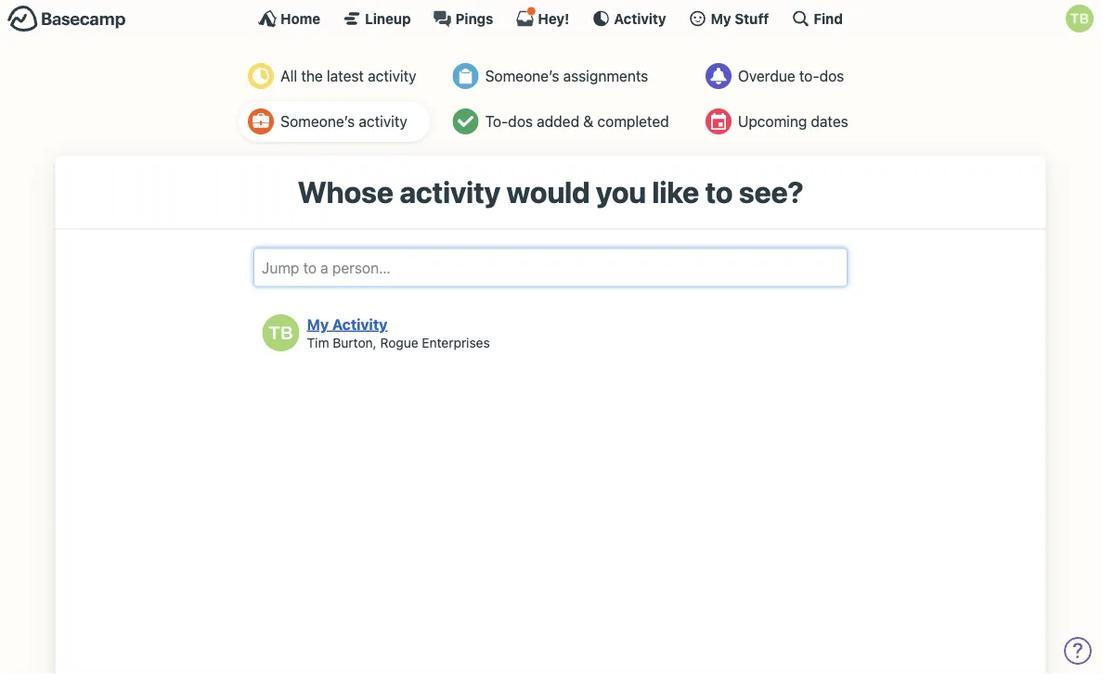 Task type: vqa. For each thing, say whether or not it's contained in the screenshot.
will
no



Task type: locate. For each thing, give the bounding box(es) containing it.
2 vertical spatial activity
[[399, 175, 500, 210]]

like
[[652, 175, 699, 210]]

someone's
[[485, 67, 559, 85], [281, 113, 355, 130]]

1 vertical spatial someone's
[[281, 113, 355, 130]]

the
[[301, 67, 323, 85]]

0 horizontal spatial my
[[307, 316, 329, 333]]

0 horizontal spatial someone's
[[281, 113, 355, 130]]

someone's inside someone's assignments link
[[485, 67, 559, 85]]

someone's activity link
[[239, 101, 430, 142]]

person report image
[[248, 109, 274, 135]]

to
[[705, 175, 733, 210]]

1 vertical spatial activity
[[332, 316, 387, 333]]

my inside the my activity tim burton,        rogue enterprises
[[307, 316, 329, 333]]

0 vertical spatial dos
[[819, 67, 844, 85]]

my activity tim burton,        rogue enterprises
[[307, 316, 490, 350]]

activity
[[368, 67, 416, 85], [359, 113, 407, 130], [399, 175, 500, 210]]

home
[[280, 10, 320, 26]]

pings
[[455, 10, 493, 26]]

overdue to-dos link
[[696, 56, 862, 97]]

my stuff button
[[688, 9, 769, 28]]

you
[[596, 175, 646, 210]]

activity right latest
[[368, 67, 416, 85]]

my inside popup button
[[711, 10, 731, 26]]

my left stuff
[[711, 10, 731, 26]]

activity
[[614, 10, 666, 26], [332, 316, 387, 333]]

activity for someone's
[[359, 113, 407, 130]]

pings button
[[433, 9, 493, 28]]

my up tim
[[307, 316, 329, 333]]

my
[[711, 10, 731, 26], [307, 316, 329, 333]]

assignments
[[563, 67, 648, 85]]

activity inside main element
[[614, 10, 666, 26]]

activity up assignments
[[614, 10, 666, 26]]

assignment image
[[453, 63, 479, 89]]

completed
[[597, 113, 669, 130]]

hey!
[[538, 10, 569, 26]]

0 horizontal spatial activity
[[332, 316, 387, 333]]

activity down 'all the latest activity'
[[359, 113, 407, 130]]

1 vertical spatial my
[[307, 316, 329, 333]]

would
[[507, 175, 590, 210]]

someone's activity
[[281, 113, 407, 130]]

my for stuff
[[711, 10, 731, 26]]

activity link
[[592, 9, 666, 28]]

dos
[[819, 67, 844, 85], [508, 113, 533, 130]]

whose
[[298, 175, 393, 210]]

0 vertical spatial someone's
[[485, 67, 559, 85]]

someone's down the
[[281, 113, 355, 130]]

to-
[[799, 67, 819, 85]]

1 horizontal spatial someone's
[[485, 67, 559, 85]]

0 vertical spatial my
[[711, 10, 731, 26]]

1 horizontal spatial activity
[[614, 10, 666, 26]]

someone's assignments
[[485, 67, 648, 85]]

&
[[583, 113, 594, 130]]

activity down todo 'image'
[[399, 175, 500, 210]]

someone's up to-
[[485, 67, 559, 85]]

dos left added
[[508, 113, 533, 130]]

added
[[537, 113, 579, 130]]

1 vertical spatial dos
[[508, 113, 533, 130]]

dos up dates
[[819, 67, 844, 85]]

1 horizontal spatial my
[[711, 10, 731, 26]]

0 vertical spatial activity
[[614, 10, 666, 26]]

all
[[281, 67, 297, 85]]

1 vertical spatial activity
[[359, 113, 407, 130]]

find
[[814, 10, 843, 26]]

find button
[[791, 9, 843, 28]]

activity up burton,
[[332, 316, 387, 333]]

lineup link
[[343, 9, 411, 28]]

someone's inside someone's activity link
[[281, 113, 355, 130]]

upcoming dates
[[738, 113, 848, 130]]

to-
[[485, 113, 508, 130]]



Task type: describe. For each thing, give the bounding box(es) containing it.
tim burton, rogue enterprises image
[[262, 315, 299, 352]]

overdue to-dos
[[738, 67, 844, 85]]

tim
[[307, 335, 329, 350]]

someone's assignments link
[[443, 56, 683, 97]]

stuff
[[735, 10, 769, 26]]

overdue
[[738, 67, 795, 85]]

enterprises
[[422, 335, 490, 350]]

activity report image
[[248, 63, 274, 89]]

lineup
[[365, 10, 411, 26]]

all the latest activity link
[[239, 56, 430, 97]]

all the latest activity
[[281, 67, 416, 85]]

Jump to a person… text field
[[253, 248, 848, 287]]

someone's for someone's assignments
[[485, 67, 559, 85]]

rogue
[[380, 335, 418, 350]]

1 horizontal spatial dos
[[819, 67, 844, 85]]

tim burton image
[[1066, 5, 1094, 32]]

latest
[[327, 67, 364, 85]]

my stuff
[[711, 10, 769, 26]]

hey! button
[[516, 6, 569, 28]]

reports image
[[705, 63, 731, 89]]

burton,
[[333, 335, 377, 350]]

dates
[[811, 113, 848, 130]]

see?
[[739, 175, 804, 210]]

someone's for someone's activity
[[281, 113, 355, 130]]

whose activity would you like to see?
[[298, 175, 804, 210]]

upcoming
[[738, 113, 807, 130]]

main element
[[0, 0, 1101, 36]]

upcoming dates link
[[696, 101, 862, 142]]

to-dos added & completed link
[[443, 101, 683, 142]]

0 horizontal spatial dos
[[508, 113, 533, 130]]

activity inside the my activity tim burton,        rogue enterprises
[[332, 316, 387, 333]]

my for activity
[[307, 316, 329, 333]]

schedule image
[[705, 109, 731, 135]]

to-dos added & completed
[[485, 113, 669, 130]]

switch accounts image
[[7, 5, 126, 33]]

todo image
[[453, 109, 479, 135]]

home link
[[258, 9, 320, 28]]

0 vertical spatial activity
[[368, 67, 416, 85]]

activity for whose
[[399, 175, 500, 210]]



